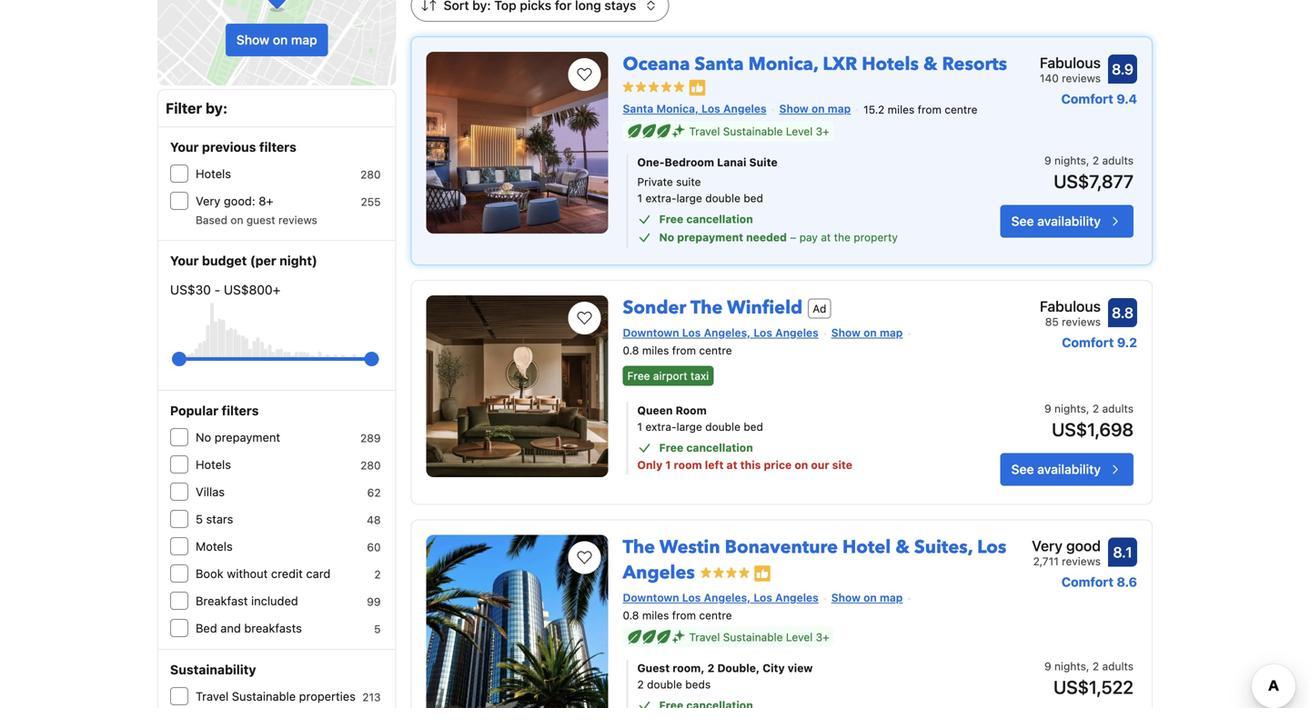 Task type: locate. For each thing, give the bounding box(es) containing it.
very up 2,711
[[1032, 538, 1063, 555]]

0 vertical spatial comfort
[[1062, 91, 1114, 106]]

3 nights from the top
[[1055, 661, 1086, 673]]

level up view on the right
[[786, 632, 813, 644]]

1 vertical spatial 3+
[[816, 632, 830, 644]]

2 vertical spatial double
[[647, 679, 682, 692]]

very good: 8+
[[196, 194, 274, 208]]

the westin bonaventure hotel & suites, los angeles image
[[426, 536, 608, 709]]

1 your from the top
[[170, 140, 199, 155]]

prepayment down private suite 1 extra-large double bed
[[677, 231, 744, 244]]

2 up us$1,698
[[1093, 403, 1099, 416]]

0 vertical spatial see
[[1012, 214, 1034, 229]]

level
[[786, 125, 813, 138], [786, 632, 813, 644]]

us$800+
[[224, 283, 281, 298]]

nights inside '9 nights , 2 adults us$7,877'
[[1055, 154, 1086, 167]]

sustainable
[[723, 125, 783, 138], [723, 632, 783, 644], [232, 690, 296, 704]]

from for oceana santa monica, lxr hotels & resorts
[[918, 103, 942, 116]]

0 vertical spatial free
[[659, 213, 684, 226]]

sustainable up double,
[[723, 632, 783, 644]]

at right left
[[727, 459, 738, 472]]

0 horizontal spatial 5
[[196, 513, 203, 526]]

2 free cancellation from the top
[[659, 442, 753, 455]]

1 vertical spatial adults
[[1102, 403, 1134, 416]]

your budget (per night)
[[170, 253, 317, 268]]

santa up santa monica, los angeles
[[695, 52, 744, 77]]

0 vertical spatial free cancellation
[[659, 213, 753, 226]]

1 vertical spatial availability
[[1038, 462, 1101, 477]]

this
[[740, 459, 761, 472]]

sustainable down the sustainability
[[232, 690, 296, 704]]

show on map for oceana santa monica, lxr hotels & resorts
[[779, 102, 851, 115]]

the right sonder
[[691, 296, 723, 321]]

sonder the winfield image
[[426, 296, 608, 478]]

2 vertical spatial 1
[[666, 459, 671, 472]]

sustainable for bonaventure
[[723, 632, 783, 644]]

0 vertical spatial monica,
[[749, 52, 818, 77]]

1 vertical spatial 280
[[360, 460, 381, 472]]

1 vertical spatial 5
[[374, 623, 381, 636]]

fabulous up 85
[[1040, 298, 1101, 315]]

show for oceana santa monica, lxr hotels & resorts
[[779, 102, 809, 115]]

centre for sonder the winfield
[[699, 344, 732, 357]]

2 vertical spatial free
[[659, 442, 684, 455]]

0 vertical spatial hotels
[[862, 52, 919, 77]]

reviews up comfort 9.2
[[1062, 316, 1101, 328]]

, up us$1,522 on the right bottom
[[1086, 661, 1090, 673]]

on inside button
[[273, 32, 288, 47]]

& left resorts
[[924, 52, 938, 77]]

1 vertical spatial cancellation
[[686, 442, 753, 455]]

0 vertical spatial double
[[705, 192, 741, 205]]

0 vertical spatial miles
[[888, 103, 915, 116]]

fabulous element up comfort 9.4
[[1040, 52, 1101, 74]]

3 , from the top
[[1086, 661, 1090, 673]]

hotels up villas
[[196, 458, 231, 472]]

1 large from the top
[[677, 192, 702, 205]]

0 vertical spatial prepayment
[[677, 231, 744, 244]]

2 nights from the top
[[1055, 403, 1086, 416]]

see availability link for us$1,698
[[1001, 454, 1134, 487]]

15.2 miles from centre
[[864, 103, 978, 116]]

0.8 miles from centre up airport at the bottom of page
[[623, 344, 732, 357]]

0.8 miles from centre for westin
[[623, 610, 732, 622]]

miles up guest
[[642, 610, 669, 622]]

1 vertical spatial prepayment
[[215, 431, 280, 445]]

travel down santa monica, los angeles
[[689, 125, 720, 138]]

nights up us$7,877
[[1055, 154, 1086, 167]]

1 free cancellation from the top
[[659, 213, 753, 226]]

this property is part of our preferred partner programme. it is committed to providing commendable service and good value. it will pay us a higher commission if you make a booking. image
[[753, 565, 772, 584]]

double inside private suite 1 extra-large double bed
[[705, 192, 741, 205]]

2 3+ from the top
[[816, 632, 830, 644]]

comfort for resorts
[[1062, 91, 1114, 106]]

budget
[[202, 253, 247, 268]]

centre for the westin bonaventure hotel & suites, los angeles
[[699, 610, 732, 622]]

1 vertical spatial fabulous element
[[1040, 296, 1101, 318]]

your down filter
[[170, 140, 199, 155]]

adults for us$1,522
[[1102, 661, 1134, 673]]

filter
[[166, 100, 202, 117]]

0 vertical spatial see availability link
[[1001, 205, 1134, 238]]

suites,
[[914, 536, 973, 561]]

cancellation up left
[[686, 442, 753, 455]]

show for the westin bonaventure hotel & suites, los angeles
[[832, 592, 861, 605]]

2 see from the top
[[1012, 462, 1034, 477]]

credit
[[271, 567, 303, 581]]

1 vertical spatial filters
[[222, 404, 259, 419]]

level up one-bedroom lanai suite 'link' at the top
[[786, 125, 813, 138]]

0 vertical spatial downtown
[[623, 327, 679, 339]]

miles up 'free airport taxi'
[[642, 344, 669, 357]]

2,711
[[1033, 556, 1059, 568]]

double,
[[718, 662, 760, 675]]

extra-
[[646, 192, 677, 205], [646, 421, 677, 434]]

map for the westin bonaventure hotel & suites, los angeles
[[880, 592, 903, 605]]

0 horizontal spatial no
[[196, 431, 211, 445]]

280 down the 289
[[360, 460, 381, 472]]

0 horizontal spatial at
[[727, 459, 738, 472]]

0.8 for the westin bonaventure hotel & suites, los angeles
[[623, 610, 639, 622]]

1 see from the top
[[1012, 214, 1034, 229]]

us$7,877
[[1054, 171, 1134, 192]]

double down room
[[705, 421, 741, 434]]

on
[[273, 32, 288, 47], [812, 102, 825, 115], [231, 214, 243, 227], [864, 327, 877, 339], [795, 459, 808, 472], [864, 592, 877, 605]]

fabulous element up comfort 9.2
[[1040, 296, 1101, 318]]

see availability for us$1,698
[[1012, 462, 1101, 477]]

1 vertical spatial 0.8
[[623, 610, 639, 622]]

0 vertical spatial cancellation
[[686, 213, 753, 226]]

1 angeles, from the top
[[704, 327, 751, 339]]

5 left "stars" at the left bottom of page
[[196, 513, 203, 526]]

, up us$1,698
[[1086, 403, 1090, 416]]

2 see availability from the top
[[1012, 462, 1101, 477]]

0 vertical spatial 280
[[360, 168, 381, 181]]

9 inside 9 nights , 2 adults us$1,698
[[1045, 403, 1052, 416]]

, inside 9 nights , 2 adults us$1,698
[[1086, 403, 1090, 416]]

nights up us$1,698
[[1055, 403, 1086, 416]]

no down the popular in the bottom of the page
[[196, 431, 211, 445]]

your up us$30
[[170, 253, 199, 268]]

1 vertical spatial see availability link
[[1001, 454, 1134, 487]]

1 vertical spatial centre
[[699, 344, 732, 357]]

large inside private suite 1 extra-large double bed
[[677, 192, 702, 205]]

hotels down 'previous'
[[196, 167, 231, 181]]

extra- down the private
[[646, 192, 677, 205]]

0 vertical spatial centre
[[945, 103, 978, 116]]

0 horizontal spatial prepayment
[[215, 431, 280, 445]]

3 adults from the top
[[1102, 661, 1134, 673]]

0.8 up guest
[[623, 610, 639, 622]]

large down 'suite'
[[677, 192, 702, 205]]

see availability link
[[1001, 205, 1134, 238], [1001, 454, 1134, 487]]

1 fabulous element from the top
[[1040, 52, 1101, 74]]

travel sustainable level 3+ up city
[[689, 632, 830, 644]]

2 vertical spatial from
[[672, 610, 696, 622]]

0 vertical spatial travel
[[689, 125, 720, 138]]

1 280 from the top
[[360, 168, 381, 181]]

very
[[196, 194, 221, 208], [1032, 538, 1063, 555]]

prepayment
[[677, 231, 744, 244], [215, 431, 280, 445]]

the left westin
[[623, 536, 655, 561]]

0 horizontal spatial monica,
[[657, 102, 699, 115]]

from
[[918, 103, 942, 116], [672, 344, 696, 357], [672, 610, 696, 622]]

travel sustainable level 3+
[[689, 125, 830, 138], [689, 632, 830, 644]]

2 downtown los angeles, los angeles from the top
[[623, 592, 819, 605]]

free cancellation
[[659, 213, 753, 226], [659, 442, 753, 455]]

map inside button
[[291, 32, 317, 47]]

los down winfield
[[754, 327, 773, 339]]

1 3+ from the top
[[816, 125, 830, 138]]

0 vertical spatial 9
[[1045, 154, 1052, 167]]

3+ for bonaventure
[[816, 632, 830, 644]]

0 vertical spatial adults
[[1102, 154, 1134, 167]]

show
[[236, 32, 270, 47], [779, 102, 809, 115], [832, 327, 861, 339], [832, 592, 861, 605]]

1 vertical spatial 9
[[1045, 403, 1052, 416]]

1 0.8 from the top
[[623, 344, 639, 357]]

fabulous element
[[1040, 52, 1101, 74], [1040, 296, 1101, 318]]

2 see availability link from the top
[[1001, 454, 1134, 487]]

miles for oceana santa monica, lxr hotels & resorts
[[888, 103, 915, 116]]

& inside the westin bonaventure hotel & suites, los angeles
[[896, 536, 910, 561]]

see availability link down us$7,877
[[1001, 205, 1134, 238]]

ad
[[813, 303, 827, 315]]

filter by:
[[166, 100, 228, 117]]

3+ up one-bedroom lanai suite 'link' at the top
[[816, 125, 830, 138]]

fabulous up "140"
[[1040, 54, 1101, 71]]

popular
[[170, 404, 219, 419]]

reviews down good
[[1062, 556, 1101, 568]]

nights
[[1055, 154, 1086, 167], [1055, 403, 1086, 416], [1055, 661, 1086, 673]]

0 vertical spatial sustainable
[[723, 125, 783, 138]]

1 horizontal spatial 5
[[374, 623, 381, 636]]

travel for santa
[[689, 125, 720, 138]]

us$30
[[170, 283, 211, 298]]

9 nights , 2 adults us$1,698
[[1045, 403, 1134, 441]]

downtown down westin
[[623, 592, 679, 605]]

nights for us$7,877
[[1055, 154, 1086, 167]]

1 travel sustainable level 3+ from the top
[[689, 125, 830, 138]]

1 vertical spatial free
[[628, 370, 650, 383]]

1 horizontal spatial very
[[1032, 538, 1063, 555]]

2 0.8 from the top
[[623, 610, 639, 622]]

60
[[367, 541, 381, 554]]

1 horizontal spatial &
[[924, 52, 938, 77]]

popular filters
[[170, 404, 259, 419]]

0 vertical spatial ,
[[1086, 154, 1090, 167]]

1 horizontal spatial the
[[691, 296, 723, 321]]

cancellation for us$7,877
[[686, 213, 753, 226]]

angeles,
[[704, 327, 751, 339], [704, 592, 751, 605]]

1 vertical spatial see availability
[[1012, 462, 1101, 477]]

0 vertical spatial the
[[691, 296, 723, 321]]

angeles up "lanai"
[[723, 102, 767, 115]]

see availability link down us$1,698
[[1001, 454, 1134, 487]]

adults inside '9 nights , 2 adults us$7,877'
[[1102, 154, 1134, 167]]

monica, inside oceana santa monica, lxr hotels & resorts link
[[749, 52, 818, 77]]

0 vertical spatial 1
[[638, 192, 643, 205]]

los down this property is part of our preferred partner programme. it is committed to providing commendable service and good value. it will pay us a higher commission if you make a booking. image
[[754, 592, 773, 605]]

see availability down us$1,698
[[1012, 462, 1101, 477]]

cancellation down private suite 1 extra-large double bed
[[686, 213, 753, 226]]

0.8 miles from centre
[[623, 344, 732, 357], [623, 610, 732, 622]]

1 availability from the top
[[1038, 214, 1101, 229]]

reviews
[[1062, 72, 1101, 85], [278, 214, 317, 227], [1062, 316, 1101, 328], [1062, 556, 1101, 568]]

level for bonaventure
[[786, 632, 813, 644]]

0 horizontal spatial &
[[896, 536, 910, 561]]

, for us$1,522
[[1086, 661, 1090, 673]]

very good element
[[1032, 536, 1101, 558]]

2 travel sustainable level 3+ from the top
[[689, 632, 830, 644]]

2 cancellation from the top
[[686, 442, 753, 455]]

1 vertical spatial from
[[672, 344, 696, 357]]

, inside '9 nights , 2 adults us$7,877'
[[1086, 154, 1090, 167]]

los right suites,
[[977, 536, 1007, 561]]

1 vertical spatial see
[[1012, 462, 1034, 477]]

, inside 9 nights , 2 adults us$1,522
[[1086, 661, 1090, 673]]

0 vertical spatial bed
[[744, 192, 763, 205]]

from up room, at the bottom right
[[672, 610, 696, 622]]

from up airport at the bottom of page
[[672, 344, 696, 357]]

nights inside 9 nights , 2 adults us$1,522
[[1055, 661, 1086, 673]]

1 vertical spatial level
[[786, 632, 813, 644]]

us$1,698
[[1052, 419, 1134, 441]]

nights up us$1,522 on the right bottom
[[1055, 661, 1086, 673]]

1 extra- from the top
[[646, 192, 677, 205]]

1 vertical spatial downtown los angeles, los angeles
[[623, 592, 819, 605]]

large down room
[[677, 421, 702, 434]]

room
[[676, 405, 707, 417]]

0 vertical spatial level
[[786, 125, 813, 138]]

0.8 for sonder the winfield
[[623, 344, 639, 357]]

1 vertical spatial &
[[896, 536, 910, 561]]

2 vertical spatial 9
[[1045, 661, 1052, 673]]

sustainable for monica,
[[723, 125, 783, 138]]

reviews up comfort 9.4
[[1062, 72, 1101, 85]]

0.8 miles from centre up room, at the bottom right
[[623, 610, 732, 622]]

2 extra- from the top
[[646, 421, 677, 434]]

only 1 room left at this price on our site
[[638, 459, 853, 472]]

0 vertical spatial 0.8 miles from centre
[[623, 344, 732, 357]]

2 vertical spatial centre
[[699, 610, 732, 622]]

1 fabulous from the top
[[1040, 54, 1101, 71]]

1 vertical spatial bed
[[744, 421, 763, 434]]

0 vertical spatial filters
[[259, 140, 296, 155]]

hotels
[[862, 52, 919, 77], [196, 167, 231, 181], [196, 458, 231, 472]]

9 for us$7,877
[[1045, 154, 1052, 167]]

2 vertical spatial nights
[[1055, 661, 1086, 673]]

downtown for the westin bonaventure hotel & suites, los angeles
[[623, 592, 679, 605]]

comfort down good
[[1062, 575, 1114, 590]]

nights inside 9 nights , 2 adults us$1,698
[[1055, 403, 1086, 416]]

oceana santa monica, lxr hotels & resorts
[[623, 52, 1008, 77]]

1 horizontal spatial prepayment
[[677, 231, 744, 244]]

1 , from the top
[[1086, 154, 1090, 167]]

8.9
[[1112, 61, 1134, 78]]

2 adults from the top
[[1102, 403, 1134, 416]]

2 9 from the top
[[1045, 403, 1052, 416]]

see availability
[[1012, 214, 1101, 229], [1012, 462, 1101, 477]]

double down "lanai"
[[705, 192, 741, 205]]

santa down "oceana"
[[623, 102, 654, 115]]

angeles, down westin
[[704, 592, 751, 605]]

2 vertical spatial ,
[[1086, 661, 1090, 673]]

free cancellation down private suite 1 extra-large double bed
[[659, 213, 753, 226]]

0 vertical spatial angeles,
[[704, 327, 751, 339]]

9 inside 9 nights , 2 adults us$1,522
[[1045, 661, 1052, 673]]

very up based
[[196, 194, 221, 208]]

angeles down ad
[[776, 327, 819, 339]]

comfort 8.6
[[1062, 575, 1138, 590]]

miles for sonder the winfield
[[642, 344, 669, 357]]

adults inside 9 nights , 2 adults us$1,522
[[1102, 661, 1134, 673]]

1 adults from the top
[[1102, 154, 1134, 167]]

1 vertical spatial your
[[170, 253, 199, 268]]

2 , from the top
[[1086, 403, 1090, 416]]

map
[[291, 32, 317, 47], [828, 102, 851, 115], [880, 327, 903, 339], [880, 592, 903, 605]]

very for good:
[[196, 194, 221, 208]]

free down the private
[[659, 213, 684, 226]]

2 down guest
[[638, 679, 644, 692]]

2 level from the top
[[786, 632, 813, 644]]

1 down the private
[[638, 192, 643, 205]]

3+
[[816, 125, 830, 138], [816, 632, 830, 644]]

bed up this
[[744, 421, 763, 434]]

8.8
[[1112, 304, 1134, 322]]

show on map for the westin bonaventure hotel & suites, los angeles
[[832, 592, 903, 605]]

9 inside '9 nights , 2 adults us$7,877'
[[1045, 154, 1052, 167]]

1 vertical spatial ,
[[1086, 403, 1090, 416]]

2 availability from the top
[[1038, 462, 1101, 477]]

this property is part of our preferred partner programme. it is committed to providing commendable service and good value. it will pay us a higher commission if you make a booking. image
[[689, 79, 707, 97], [689, 79, 707, 97], [753, 565, 772, 584]]

1 horizontal spatial no
[[659, 231, 675, 244]]

downtown
[[623, 327, 679, 339], [623, 592, 679, 605]]

breakfast included
[[196, 595, 298, 608]]

this property is part of our preferred partner programme. it is committed to providing commendable service and good value. it will pay us a higher commission if you make a booking. image for santa
[[689, 79, 707, 97]]

availability
[[1038, 214, 1101, 229], [1038, 462, 1101, 477]]

show on map inside button
[[236, 32, 317, 47]]

travel sustainable level 3+ up suite
[[689, 125, 830, 138]]

from for sonder the winfield
[[672, 344, 696, 357]]

group
[[179, 345, 372, 374]]

2 vertical spatial travel
[[196, 690, 229, 704]]

0 horizontal spatial very
[[196, 194, 221, 208]]

private
[[638, 176, 673, 188]]

1 horizontal spatial monica,
[[749, 52, 818, 77]]

1 vertical spatial downtown
[[623, 592, 679, 605]]

show inside show on map button
[[236, 32, 270, 47]]

1 vertical spatial no
[[196, 431, 211, 445]]

1 vertical spatial travel sustainable level 3+
[[689, 632, 830, 644]]

0.8
[[623, 344, 639, 357], [623, 610, 639, 622]]

1 vertical spatial the
[[623, 536, 655, 561]]

map for oceana santa monica, lxr hotels & resorts
[[828, 102, 851, 115]]

monica,
[[749, 52, 818, 77], [657, 102, 699, 115]]

1 bed from the top
[[744, 192, 763, 205]]

taxi
[[691, 370, 709, 383]]

0 vertical spatial no
[[659, 231, 675, 244]]

queen room link
[[638, 403, 945, 419]]

sustainability
[[170, 663, 256, 678]]

fabulous
[[1040, 54, 1101, 71], [1040, 298, 1101, 315]]

prepayment down popular filters
[[215, 431, 280, 445]]

3 9 from the top
[[1045, 661, 1052, 673]]

1 level from the top
[[786, 125, 813, 138]]

1 cancellation from the top
[[686, 213, 753, 226]]

monica, down "oceana"
[[657, 102, 699, 115]]

1 vertical spatial extra-
[[646, 421, 677, 434]]

travel down the sustainability
[[196, 690, 229, 704]]

–
[[790, 231, 797, 244]]

bed down suite
[[744, 192, 763, 205]]

very inside very good 2,711 reviews
[[1032, 538, 1063, 555]]

0 vertical spatial nights
[[1055, 154, 1086, 167]]

,
[[1086, 154, 1090, 167], [1086, 403, 1090, 416], [1086, 661, 1090, 673]]

from for the westin bonaventure hotel & suites, los angeles
[[672, 610, 696, 622]]

15.2
[[864, 103, 885, 116]]

see for us$1,698
[[1012, 462, 1034, 477]]

oceana santa monica, lxr hotels & resorts link
[[623, 45, 1008, 77]]

los inside the westin bonaventure hotel & suites, los angeles
[[977, 536, 1007, 561]]

1 vertical spatial santa
[[623, 102, 654, 115]]

, up us$7,877
[[1086, 154, 1090, 167]]

centre up guest room, 2 double, city view
[[699, 610, 732, 622]]

no for no prepayment
[[196, 431, 211, 445]]

free cancellation up left
[[659, 442, 753, 455]]

1 0.8 miles from centre from the top
[[623, 344, 732, 357]]

0 horizontal spatial the
[[623, 536, 655, 561]]

only
[[638, 459, 663, 472]]

properties
[[299, 690, 356, 704]]

0 vertical spatial availability
[[1038, 214, 1101, 229]]

adults up us$7,877
[[1102, 154, 1134, 167]]

2 up us$1,522 on the right bottom
[[1093, 661, 1099, 673]]

at
[[821, 231, 831, 244], [727, 459, 738, 472]]

0 vertical spatial fabulous element
[[1040, 52, 1101, 74]]

9 for us$1,698
[[1045, 403, 1052, 416]]

adults up us$1,522 on the right bottom
[[1102, 661, 1134, 673]]

2 fabulous element from the top
[[1040, 296, 1101, 318]]

villas
[[196, 486, 225, 499]]

see for us$7,877
[[1012, 214, 1034, 229]]

monica, left lxr
[[749, 52, 818, 77]]

adults for us$7,877
[[1102, 154, 1134, 167]]

9 for us$1,522
[[1045, 661, 1052, 673]]

free up room
[[659, 442, 684, 455]]

2 downtown from the top
[[623, 592, 679, 605]]

2 your from the top
[[170, 253, 199, 268]]

1 nights from the top
[[1055, 154, 1086, 167]]

0 vertical spatial &
[[924, 52, 938, 77]]

5 for 5
[[374, 623, 381, 636]]

0 vertical spatial see availability
[[1012, 214, 1101, 229]]

1 vertical spatial 0.8 miles from centre
[[623, 610, 732, 622]]

2 fabulous from the top
[[1040, 298, 1101, 315]]

property
[[854, 231, 898, 244]]

2 up us$7,877
[[1093, 154, 1099, 167]]

bed
[[744, 192, 763, 205], [744, 421, 763, 434]]

angeles down westin
[[623, 561, 695, 586]]

adults up us$1,698
[[1102, 403, 1134, 416]]

1 see availability link from the top
[[1001, 205, 1134, 238]]

1 downtown from the top
[[623, 327, 679, 339]]

availability down us$1,698
[[1038, 462, 1101, 477]]

2 vertical spatial comfort
[[1062, 575, 1114, 590]]

9 nights , 2 adults us$7,877
[[1045, 154, 1134, 192]]

angeles
[[723, 102, 767, 115], [776, 327, 819, 339], [623, 561, 695, 586], [776, 592, 819, 605]]

comfort for los
[[1062, 575, 1114, 590]]

us$1,522
[[1054, 677, 1134, 698]]

centre down resorts
[[945, 103, 978, 116]]

2 angeles, from the top
[[704, 592, 751, 605]]

no
[[659, 231, 675, 244], [196, 431, 211, 445]]

no for no prepayment needed – pay at the property
[[659, 231, 675, 244]]

1 see availability from the top
[[1012, 214, 1101, 229]]

1 vertical spatial fabulous
[[1040, 298, 1101, 315]]

filters
[[259, 140, 296, 155], [222, 404, 259, 419]]

scored 8.9 element
[[1108, 55, 1138, 84]]

0 vertical spatial large
[[677, 192, 702, 205]]

los up "one-bedroom lanai suite"
[[702, 102, 721, 115]]

downtown los angeles, los angeles down this property is part of our preferred partner programme. it is committed to providing commendable service and good value. it will pay us a higher commission if you make a booking. image
[[623, 592, 819, 605]]

0 vertical spatial 0.8
[[623, 344, 639, 357]]

1 downtown los angeles, los angeles from the top
[[623, 327, 819, 339]]

no down the private
[[659, 231, 675, 244]]

2 inside 9 nights , 2 adults us$1,522
[[1093, 661, 1099, 673]]

the inside the westin bonaventure hotel & suites, los angeles
[[623, 536, 655, 561]]

fabulous for sonder the winfield
[[1040, 298, 1101, 315]]

2 0.8 miles from centre from the top
[[623, 610, 732, 622]]

0 vertical spatial 5
[[196, 513, 203, 526]]

1 vertical spatial angeles,
[[704, 592, 751, 605]]

map for sonder the winfield
[[880, 327, 903, 339]]

needed
[[746, 231, 787, 244]]

1 9 from the top
[[1045, 154, 1052, 167]]

from right '15.2'
[[918, 103, 942, 116]]

reviews inside fabulous 140 reviews
[[1062, 72, 1101, 85]]

3+ for monica,
[[816, 125, 830, 138]]

travel inside travel sustainable properties 213
[[196, 690, 229, 704]]

the westin bonaventure hotel & suites, los angeles
[[623, 536, 1007, 586]]

hotels up '15.2'
[[862, 52, 919, 77]]

see
[[1012, 214, 1034, 229], [1012, 462, 1034, 477]]

adults inside 9 nights , 2 adults us$1,698
[[1102, 403, 1134, 416]]

availability down us$7,877
[[1038, 214, 1101, 229]]

extra- down queen
[[646, 421, 677, 434]]

1 vertical spatial large
[[677, 421, 702, 434]]

2 large from the top
[[677, 421, 702, 434]]

downtown down sonder
[[623, 327, 679, 339]]

1 vertical spatial travel
[[689, 632, 720, 644]]

comfort 9.4
[[1062, 91, 1138, 106]]

scored 8.8 element
[[1108, 298, 1138, 328]]

travel up room, at the bottom right
[[689, 632, 720, 644]]

1 right only
[[666, 459, 671, 472]]

0 vertical spatial at
[[821, 231, 831, 244]]



Task type: vqa. For each thing, say whether or not it's contained in the screenshot.
the Canada,
no



Task type: describe. For each thing, give the bounding box(es) containing it.
2 bed from the top
[[744, 421, 763, 434]]

sustainable inside travel sustainable properties 213
[[232, 690, 296, 704]]

angeles, for winfield
[[704, 327, 751, 339]]

bonaventure
[[725, 536, 838, 561]]

1 vertical spatial hotels
[[196, 167, 231, 181]]

1 extra-large double bed
[[638, 421, 763, 434]]

angeles down the westin bonaventure hotel & suites, los angeles
[[776, 592, 819, 605]]

angeles inside the westin bonaventure hotel & suites, los angeles
[[623, 561, 695, 586]]

bed inside private suite 1 extra-large double bed
[[744, 192, 763, 205]]

2 up beds
[[708, 662, 715, 675]]

travel sustainable properties 213
[[196, 690, 381, 704]]

1 vertical spatial comfort
[[1062, 335, 1114, 350]]

your previous filters
[[170, 140, 296, 155]]

9.4
[[1117, 91, 1138, 106]]

city
[[763, 662, 785, 675]]

fabulous element for oceana santa monica, lxr hotels & resorts
[[1040, 52, 1101, 74]]

5 stars
[[196, 513, 233, 526]]

book without credit card
[[196, 567, 331, 581]]

fabulous element for sonder the winfield
[[1040, 296, 1101, 318]]

included
[[251, 595, 298, 608]]

without
[[227, 567, 268, 581]]

this property is part of our preferred partner programme. it is committed to providing commendable service and good value. it will pay us a higher commission if you make a booking. image for westin
[[753, 565, 772, 584]]

private suite 1 extra-large double bed
[[638, 176, 763, 205]]

comfort 9.2
[[1062, 335, 1138, 350]]

62
[[367, 487, 381, 500]]

0 horizontal spatial filters
[[222, 404, 259, 419]]

prepayment for no prepayment
[[215, 431, 280, 445]]

2 double beds
[[638, 679, 711, 692]]

queen
[[638, 405, 673, 417]]

prepayment for no prepayment needed – pay at the property
[[677, 231, 744, 244]]

free cancellation for us$1,698
[[659, 442, 753, 455]]

your for your previous filters
[[170, 140, 199, 155]]

site
[[832, 459, 853, 472]]

guest
[[246, 214, 275, 227]]

santa monica, los angeles
[[623, 102, 767, 115]]

lanai
[[717, 156, 747, 169]]

your for your budget (per night)
[[170, 253, 199, 268]]

-
[[214, 283, 220, 298]]

5 for 5 stars
[[196, 513, 203, 526]]

lxr
[[823, 52, 857, 77]]

2 down 60
[[374, 569, 381, 582]]

, for us$7,877
[[1086, 154, 1090, 167]]

show on map button
[[226, 24, 328, 56]]

pay
[[800, 231, 818, 244]]

hotel
[[843, 536, 891, 561]]

sonder
[[623, 296, 686, 321]]

show on map for sonder the winfield
[[832, 327, 903, 339]]

travel sustainable level 3+ for monica,
[[689, 125, 830, 138]]

0.8 miles from centre for the
[[623, 344, 732, 357]]

downtown for sonder the winfield
[[623, 327, 679, 339]]

see availability for us$7,877
[[1012, 214, 1101, 229]]

1 vertical spatial monica,
[[657, 102, 699, 115]]

bed and breakfasts
[[196, 622, 302, 636]]

beds
[[686, 679, 711, 692]]

availability for us$1,698
[[1038, 462, 1101, 477]]

2 inside 9 nights , 2 adults us$1,698
[[1093, 403, 1099, 416]]

213
[[362, 692, 381, 704]]

(per
[[250, 253, 276, 268]]

no prepayment needed – pay at the property
[[659, 231, 898, 244]]

price
[[764, 459, 792, 472]]

8+
[[259, 194, 274, 208]]

99
[[367, 596, 381, 609]]

one-bedroom lanai suite
[[638, 156, 778, 169]]

suite
[[749, 156, 778, 169]]

very for good
[[1032, 538, 1063, 555]]

left
[[705, 459, 724, 472]]

downtown los angeles, los angeles for the
[[623, 327, 819, 339]]

previous
[[202, 140, 256, 155]]

1 horizontal spatial santa
[[695, 52, 744, 77]]

based on guest reviews
[[196, 214, 317, 227]]

very good 2,711 reviews
[[1032, 538, 1101, 568]]

255
[[361, 196, 381, 208]]

centre for oceana santa monica, lxr hotels & resorts
[[945, 103, 978, 116]]

reviews right guest
[[278, 214, 317, 227]]

angeles, for bonaventure
[[704, 592, 751, 605]]

extra- inside private suite 1 extra-large double bed
[[646, 192, 677, 205]]

breakfasts
[[244, 622, 302, 636]]

breakfast
[[196, 595, 248, 608]]

adults for us$1,698
[[1102, 403, 1134, 416]]

los down sonder the winfield
[[682, 327, 701, 339]]

miles for the westin bonaventure hotel & suites, los angeles
[[642, 610, 669, 622]]

availability for us$7,877
[[1038, 214, 1101, 229]]

and
[[221, 622, 241, 636]]

oceana santa monica, lxr hotels & resorts image
[[426, 52, 608, 234]]

cancellation for us$1,698
[[686, 442, 753, 455]]

one-
[[638, 156, 665, 169]]

2 inside '9 nights , 2 adults us$7,877'
[[1093, 154, 1099, 167]]

one-bedroom lanai suite link
[[638, 154, 945, 171]]

the westin bonaventure hotel & suites, los angeles link
[[623, 528, 1007, 586]]

card
[[306, 567, 331, 581]]

1 horizontal spatial filters
[[259, 140, 296, 155]]

free cancellation for us$7,877
[[659, 213, 753, 226]]

see availability link for us$7,877
[[1001, 205, 1134, 238]]

level for monica,
[[786, 125, 813, 138]]

guest
[[638, 662, 670, 675]]

room
[[674, 459, 702, 472]]

travel sustainable level 3+ for bonaventure
[[689, 632, 830, 644]]

fabulous for oceana santa monica, lxr hotels & resorts
[[1040, 54, 1101, 71]]

1 vertical spatial at
[[727, 459, 738, 472]]

by:
[[206, 100, 228, 117]]

los down westin
[[682, 592, 701, 605]]

suite
[[676, 176, 701, 188]]

oceana
[[623, 52, 690, 77]]

travel for westin
[[689, 632, 720, 644]]

scored 8.1 element
[[1108, 538, 1138, 568]]

nights for us$1,698
[[1055, 403, 1086, 416]]

good
[[1067, 538, 1101, 555]]

free for us$1,698
[[659, 442, 684, 455]]

motels
[[196, 540, 233, 554]]

2 vertical spatial hotels
[[196, 458, 231, 472]]

show for sonder the winfield
[[832, 327, 861, 339]]

sonder the winfield link
[[623, 288, 803, 321]]

free airport taxi
[[628, 370, 709, 383]]

bed
[[196, 622, 217, 636]]

0 horizontal spatial santa
[[623, 102, 654, 115]]

airport
[[653, 370, 688, 383]]

8.1
[[1113, 544, 1133, 562]]

, for us$1,698
[[1086, 403, 1090, 416]]

winfield
[[727, 296, 803, 321]]

queen room
[[638, 405, 707, 417]]

downtown los angeles, los angeles for westin
[[623, 592, 819, 605]]

guest room, 2 double, city view
[[638, 662, 813, 675]]

1 inside private suite 1 extra-large double bed
[[638, 192, 643, 205]]

289
[[360, 432, 381, 445]]

free for us$7,877
[[659, 213, 684, 226]]

85
[[1045, 316, 1059, 328]]

nights for us$1,522
[[1055, 661, 1086, 673]]

1 vertical spatial 1
[[638, 421, 643, 434]]

8.6
[[1117, 575, 1138, 590]]

sonder the winfield
[[623, 296, 803, 321]]

9 nights , 2 adults us$1,522
[[1045, 661, 1134, 698]]

resorts
[[942, 52, 1008, 77]]

reviews inside very good 2,711 reviews
[[1062, 556, 1101, 568]]

2 280 from the top
[[360, 460, 381, 472]]

1 vertical spatial double
[[705, 421, 741, 434]]

guest room, 2 double, city view link
[[638, 661, 945, 677]]

48
[[367, 514, 381, 527]]

westin
[[660, 536, 720, 561]]

reviews inside fabulous 85 reviews
[[1062, 316, 1101, 328]]

bedroom
[[665, 156, 714, 169]]



